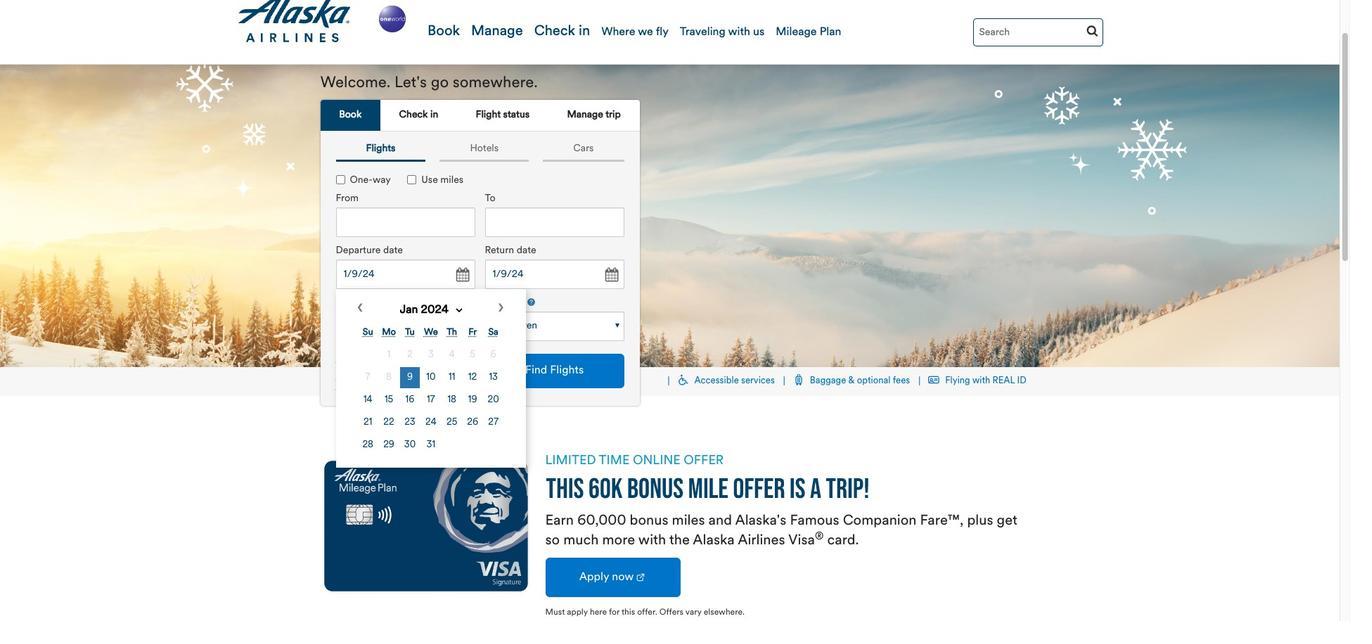 Task type: locate. For each thing, give the bounding box(es) containing it.
check for check in link to the top
[[534, 25, 575, 39]]

sa
[[488, 328, 499, 337]]

27 cell
[[484, 412, 503, 434]]

16
[[406, 396, 415, 405]]

hotels
[[470, 144, 499, 154]]

0 horizontal spatial |
[[668, 377, 670, 386]]

0 vertical spatial check in
[[534, 25, 590, 39]]

manage
[[471, 25, 523, 39], [567, 110, 603, 120]]

grid inside form
[[357, 321, 505, 457]]

airlines
[[738, 534, 785, 548]]

plan
[[820, 27, 842, 38]]

check in
[[534, 25, 590, 39], [399, 110, 438, 120]]

flights
[[366, 144, 396, 154]]

14 cell
[[358, 390, 378, 411]]

24 cell
[[421, 412, 441, 434]]

31 cell
[[421, 435, 441, 456]]

date
[[383, 246, 403, 256], [517, 246, 536, 256]]

1 vertical spatial with
[[639, 534, 666, 548]]

departure date
[[336, 246, 403, 256]]

book
[[428, 25, 460, 39], [339, 110, 362, 120]]

manage trip
[[567, 110, 621, 120]]

mileage plan link
[[774, 11, 844, 65]]

flights link
[[336, 139, 426, 162]]

25
[[447, 418, 457, 427]]

check in link left where
[[532, 11, 592, 65]]

mileage plan
[[776, 27, 842, 38]]

0 vertical spatial use
[[422, 175, 438, 186]]

row containing 28
[[358, 435, 503, 456]]

manage trip link
[[548, 100, 640, 132]]

1 horizontal spatial date
[[517, 246, 536, 256]]

alaska's
[[735, 514, 787, 528]]

® card.
[[815, 531, 859, 548]]

1 vertical spatial tab list
[[329, 139, 631, 162]]

1 vertical spatial book link
[[320, 100, 381, 131]]

20 cell
[[484, 390, 503, 411]]

22
[[384, 418, 394, 427]]

14
[[364, 396, 373, 405]]

use down all
[[336, 371, 352, 382]]

open datepicker image
[[452, 265, 472, 285]]

0 horizontal spatial book
[[339, 110, 362, 120]]

flight status
[[476, 110, 530, 120]]

20
[[488, 396, 499, 405]]

1 horizontal spatial miles
[[672, 514, 705, 528]]

21
[[364, 418, 372, 427]]

26 cell
[[463, 412, 482, 434]]

6 cell
[[484, 345, 503, 366]]

in down welcome. let's go somewhere.
[[430, 110, 438, 120]]

date up departure date text box
[[383, 246, 403, 256]]

1 horizontal spatial use
[[422, 175, 438, 186]]

23 cell
[[400, 412, 420, 434]]

for
[[609, 608, 620, 617]]

0 horizontal spatial with
[[639, 534, 666, 548]]

0 children
[[493, 321, 538, 332]]

0 vertical spatial check in link
[[532, 11, 592, 65]]

check in left where
[[534, 25, 590, 39]]

none checkbox inside form
[[408, 175, 417, 185]]

0 horizontal spatial book link
[[320, 100, 381, 131]]

check in link down let's
[[381, 100, 457, 132]]

bonus
[[630, 514, 669, 528]]

None checkbox
[[336, 175, 345, 185]]

where we fly
[[602, 27, 669, 38]]

use inside the all search options use discount or companion fare code
[[336, 371, 352, 382]]

0 horizontal spatial check
[[399, 110, 428, 120]]

none checkbox inside form
[[336, 175, 345, 185]]

open datepicker image
[[601, 265, 621, 285]]

5
[[470, 351, 475, 360]]

2 cell
[[400, 345, 420, 366]]

1 vertical spatial check
[[399, 110, 428, 120]]

tab list containing book
[[320, 100, 640, 132]]

us
[[753, 27, 765, 38]]

date for return date
[[517, 246, 536, 256]]

1 vertical spatial miles
[[672, 514, 705, 528]]

book link
[[426, 11, 462, 65], [320, 100, 381, 131]]

tab list up hotels
[[320, 100, 640, 132]]

1 horizontal spatial book link
[[426, 11, 462, 65]]

1 horizontal spatial check
[[534, 25, 575, 39]]

0 horizontal spatial manage
[[471, 25, 523, 39]]

book link down welcome.
[[320, 100, 381, 131]]

4 row from the top
[[358, 412, 503, 434]]

2 horizontal spatial |
[[919, 377, 921, 386]]

with down bonus
[[639, 534, 666, 548]]

1 vertical spatial check in link
[[381, 100, 457, 132]]

0 vertical spatial manage
[[471, 25, 523, 39]]

0 vertical spatial book
[[428, 25, 460, 39]]

18
[[448, 396, 456, 405]]

1 horizontal spatial check in
[[534, 25, 590, 39]]

6
[[491, 351, 496, 360]]

all
[[336, 354, 348, 365]]

10
[[426, 373, 436, 382]]

1 vertical spatial manage
[[567, 110, 603, 120]]

0 vertical spatial check
[[534, 25, 575, 39]]

18 cell
[[442, 390, 462, 411]]

this
[[622, 608, 635, 617]]

1 vertical spatial use
[[336, 371, 352, 382]]

2 row from the top
[[358, 367, 503, 389]]

1 horizontal spatial check in link
[[532, 11, 592, 65]]

date right return
[[517, 246, 536, 256]]

29 cell
[[379, 435, 399, 456]]

earn
[[546, 514, 574, 528]]

must apply here for this offer. offers vary elsewhere.
[[546, 608, 745, 617]]

grid
[[357, 321, 505, 457]]

1 horizontal spatial in
[[579, 25, 590, 39]]

1 horizontal spatial manage
[[567, 110, 603, 120]]

1 date from the left
[[383, 246, 403, 256]]

0 vertical spatial book link
[[426, 11, 462, 65]]

0 horizontal spatial check in
[[399, 110, 438, 120]]

1 | from the left
[[668, 377, 670, 386]]

None checkbox
[[408, 175, 417, 185]]

check in down let's
[[399, 110, 438, 120]]

0 horizontal spatial date
[[383, 246, 403, 256]]

to
[[485, 194, 496, 204]]

manage left trip
[[567, 110, 603, 120]]

1 vertical spatial in
[[430, 110, 438, 120]]

alaska
[[693, 534, 735, 548]]

companion
[[843, 514, 917, 528]]

check right manage link
[[534, 25, 575, 39]]

from
[[336, 194, 359, 204]]

13
[[489, 373, 498, 382]]

offer
[[684, 454, 724, 468]]

12
[[468, 373, 477, 382]]

check inside 'tab list'
[[399, 110, 428, 120]]

check down let's
[[399, 110, 428, 120]]

with left us
[[728, 27, 751, 38]]

form
[[325, 159, 629, 468]]

cars
[[573, 144, 594, 154]]

tab list containing flights
[[329, 139, 631, 162]]

row
[[358, 345, 503, 366], [358, 367, 503, 389], [358, 390, 503, 411], [358, 412, 503, 434], [358, 435, 503, 456]]

miles down hotels link
[[441, 175, 464, 186]]

tab list
[[320, 100, 640, 132], [329, 139, 631, 162]]

1 horizontal spatial |
[[784, 377, 786, 386]]

in left where
[[579, 25, 590, 39]]

code
[[408, 382, 430, 392]]

Search text field
[[973, 18, 1103, 46]]

2
[[407, 351, 413, 360]]

2 date from the left
[[517, 246, 536, 256]]

4 cell
[[442, 345, 462, 366]]

2 | from the left
[[784, 377, 786, 386]]

5 row from the top
[[358, 435, 503, 456]]

1
[[387, 351, 391, 360]]

so
[[546, 534, 560, 548]]

miles inside earn 60,000 bonus miles and alaska's famous companion fare™, plus get so much more with the alaska airlines visa
[[672, 514, 705, 528]]

one-way
[[350, 175, 391, 186]]

0 vertical spatial tab list
[[320, 100, 640, 132]]

1 horizontal spatial with
[[728, 27, 751, 38]]

miles
[[441, 175, 464, 186], [672, 514, 705, 528]]

use right way
[[422, 175, 438, 186]]

and
[[709, 514, 732, 528]]

apply
[[567, 608, 588, 617]]

19 cell
[[463, 390, 482, 411]]

oneworld logo image
[[376, 2, 409, 35]]

®
[[815, 531, 824, 542]]

check in for the left check in link
[[399, 110, 438, 120]]

15 cell
[[379, 390, 399, 411]]

limited time online offer
[[546, 454, 724, 468]]

all search options link
[[336, 354, 415, 365]]

1 row from the top
[[358, 345, 503, 366]]

|
[[668, 377, 670, 386], [784, 377, 786, 386], [919, 377, 921, 386]]

Return date text field
[[485, 260, 624, 289]]

3
[[428, 351, 434, 360]]

where
[[602, 27, 636, 38]]

21 cell
[[358, 412, 378, 434]]

1 vertical spatial check in
[[399, 110, 438, 120]]

grid containing su
[[357, 321, 505, 457]]

manage up somewhere.
[[471, 25, 523, 39]]

mo
[[382, 328, 396, 337]]

row containing 1
[[358, 345, 503, 366]]

1 vertical spatial book
[[339, 110, 362, 120]]

0 horizontal spatial use
[[336, 371, 352, 382]]

visa
[[789, 534, 815, 548]]

From text field
[[336, 208, 475, 237]]

fly
[[656, 27, 669, 38]]

book down welcome.
[[339, 110, 362, 120]]

return date
[[485, 246, 536, 256]]

children element
[[485, 312, 624, 341]]

tab list down flight
[[329, 139, 631, 162]]

3 | from the left
[[919, 377, 921, 386]]

miles up the
[[672, 514, 705, 528]]

check for the left check in link
[[399, 110, 428, 120]]

3 row from the top
[[358, 390, 503, 411]]

book up go
[[428, 25, 460, 39]]

departure
[[336, 246, 381, 256]]

book link up go
[[426, 11, 462, 65]]

0 horizontal spatial miles
[[441, 175, 464, 186]]

row containing 7
[[358, 367, 503, 389]]

19
[[468, 396, 477, 405]]



Task type: describe. For each thing, give the bounding box(es) containing it.
limited
[[546, 454, 596, 468]]

1 horizontal spatial book
[[428, 25, 460, 39]]

manage link
[[469, 11, 525, 65]]

manage for manage
[[471, 25, 523, 39]]

search button image
[[1086, 25, 1098, 37]]

30
[[404, 441, 416, 450]]

offer.
[[637, 608, 657, 617]]

11
[[449, 373, 455, 382]]

here
[[590, 608, 607, 617]]

where we fly link
[[599, 11, 671, 65]]

online
[[633, 454, 681, 468]]

check in for check in link to the top
[[534, 25, 590, 39]]

discount
[[355, 371, 393, 382]]

13 cell
[[484, 367, 503, 389]]

the
[[670, 534, 690, 548]]

60,000
[[578, 514, 626, 528]]

‹
[[357, 298, 364, 320]]

form containing ‹
[[325, 159, 629, 468]]

cars link
[[543, 139, 624, 162]]

vary
[[686, 608, 702, 617]]

0 vertical spatial miles
[[441, 175, 464, 186]]

10 cell
[[421, 367, 441, 389]]

hotels link
[[440, 139, 529, 162]]

get
[[997, 514, 1018, 528]]

this 60k bonus mile offer is a trip. image
[[546, 478, 868, 506]]

row containing 14
[[358, 390, 503, 411]]

earn 60,000 bonus miles and alaska's famous companion fare™, plus get so much more with the alaska airlines visa
[[546, 514, 1018, 548]]

To text field
[[485, 208, 624, 237]]

29
[[383, 441, 395, 450]]

tu
[[405, 328, 415, 337]]

date for departure date
[[383, 246, 403, 256]]

7
[[366, 373, 371, 382]]

children
[[502, 321, 538, 332]]

11 cell
[[442, 367, 462, 389]]

‹ button
[[357, 298, 364, 321]]

5 cell
[[463, 345, 482, 366]]

all search options use discount or companion fare code
[[336, 354, 430, 392]]

› button
[[498, 298, 505, 321]]

trip
[[606, 110, 621, 120]]

way
[[373, 175, 391, 186]]

traveling with us
[[680, 27, 765, 38]]

let's
[[395, 75, 427, 91]]

Departure date text field
[[336, 260, 475, 289]]

17 cell
[[421, 390, 441, 411]]

9
[[407, 373, 413, 382]]

mileage
[[776, 27, 817, 38]]

25 cell
[[442, 412, 462, 434]]

12 cell
[[463, 367, 482, 389]]

we
[[638, 27, 653, 38]]

with inside earn 60,000 bonus miles and alaska's famous companion fare™, plus get so much more with the alaska airlines visa
[[639, 534, 666, 548]]

manage for manage trip
[[567, 110, 603, 120]]

24
[[426, 418, 437, 427]]

15
[[385, 396, 393, 405]]

8
[[386, 373, 392, 382]]

22 cell
[[379, 412, 399, 434]]

we
[[424, 328, 438, 337]]

0 vertical spatial in
[[579, 25, 590, 39]]

row containing 21
[[358, 412, 503, 434]]

offers
[[660, 608, 684, 617]]

or
[[395, 371, 405, 382]]

must
[[546, 608, 565, 617]]

traveling with us link
[[678, 11, 767, 65]]

much
[[564, 534, 599, 548]]

alaska airlines logo image
[[237, 0, 351, 43]]

su
[[363, 328, 373, 337]]

28 cell
[[358, 435, 378, 456]]

0 horizontal spatial in
[[430, 110, 438, 120]]

flight
[[476, 110, 501, 120]]

welcome. let's go somewhere.
[[320, 75, 538, 91]]

4
[[449, 351, 455, 360]]

0 horizontal spatial check in link
[[381, 100, 457, 132]]

companion
[[336, 382, 385, 392]]

elsewhere.
[[704, 608, 745, 617]]

9 cell
[[400, 367, 420, 389]]

famous
[[790, 514, 840, 528]]

snow covered mountains and evergreen trees at dusk element
[[0, 65, 1340, 367]]

8 cell
[[379, 367, 399, 389]]

1 cell
[[379, 345, 399, 366]]

link to external site. image
[[635, 572, 647, 583]]

27
[[488, 418, 499, 427]]

visa card element
[[320, 452, 531, 600]]

use miles
[[422, 175, 464, 186]]

search
[[350, 354, 380, 365]]

search link
[[1086, 25, 1098, 37]]

options
[[382, 354, 415, 365]]

7 cell
[[358, 367, 378, 389]]

card.
[[828, 534, 859, 548]]

26
[[467, 418, 478, 427]]

somewhere.
[[453, 75, 538, 91]]

0
[[493, 321, 499, 332]]

return
[[485, 246, 514, 256]]

fare
[[388, 382, 405, 392]]

23
[[405, 418, 416, 427]]

30 cell
[[400, 435, 420, 456]]

0 vertical spatial with
[[728, 27, 751, 38]]

16 cell
[[400, 390, 420, 411]]

fare™,
[[920, 514, 964, 528]]

3 cell
[[421, 345, 441, 366]]

go
[[431, 75, 449, 91]]

31
[[427, 441, 435, 450]]

th
[[447, 328, 457, 337]]

welcome.
[[320, 75, 391, 91]]

plus
[[968, 514, 994, 528]]



Task type: vqa. For each thing, say whether or not it's contained in the screenshot.


